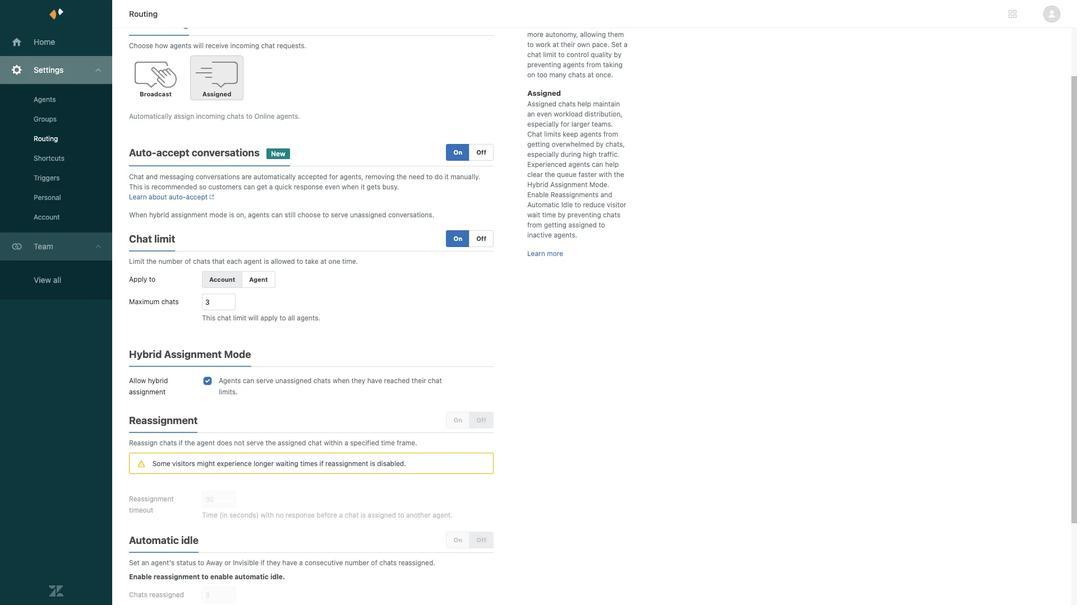 Task type: vqa. For each thing, say whether or not it's contained in the screenshot.
forward
no



Task type: describe. For each thing, give the bounding box(es) containing it.
assigned inside reassignment timeout time (in seconds) with no response before a chat is assigned to another agent.
[[368, 512, 396, 520]]

off for reassignment
[[476, 417, 486, 424]]

agent button
[[242, 272, 275, 288]]

many
[[549, 71, 567, 79]]

broadcasting chats give agents more autonomy, allowing them to work at their own pace. set a chat limit to control quality by preventing agents from taking on too many chats at once.
[[527, 20, 628, 79]]

is left on, at the top of the page
[[229, 211, 234, 219]]

some visitors might experience longer waiting times if reassignment is disabled.
[[152, 460, 406, 469]]

mode
[[209, 211, 227, 219]]

assignment for when
[[171, 211, 208, 219]]

reassignment for reassignment
[[129, 415, 198, 427]]

limits.
[[219, 388, 238, 397]]

off for automatic idle
[[476, 537, 486, 544]]

1 vertical spatial routing
[[34, 135, 58, 143]]

serve inside agents can serve unassigned chats when they have reached their chat limits.
[[256, 377, 273, 385]]

limits
[[544, 130, 561, 139]]

agents down larger
[[580, 130, 602, 139]]

0 horizontal spatial automatic
[[129, 535, 179, 547]]

broadcasting
[[527, 20, 569, 29]]

an inside assigned assigned chats help maintain an even workload distribution, especially for larger teams. chat limits keep agents from getting overwhelmed by chats, especially during high traffic. experienced agents can help clear the queue faster with the hybrid assignment mode. enable reassignments and automatic idle to reduce visitor wait time by preventing chats from getting assigned to inactive agents.
[[527, 110, 535, 118]]

1 vertical spatial it
[[361, 183, 365, 191]]

might
[[197, 460, 215, 469]]

faster
[[579, 171, 597, 179]]

learn about auto-accept
[[129, 193, 208, 201]]

larger
[[572, 120, 590, 128]]

1 especially from the top
[[527, 120, 559, 128]]

on for automatic idle
[[454, 537, 462, 544]]

agents for agents can serve unassigned chats when they have reached their chat limits.
[[219, 377, 241, 385]]

high
[[583, 150, 597, 159]]

0 vertical spatial reassignment
[[325, 460, 368, 469]]

agents can serve unassigned chats when they have reached their chat limits.
[[219, 377, 444, 397]]

chat down the maximum chats number field
[[217, 314, 231, 323]]

0 horizontal spatial limit
[[154, 233, 175, 245]]

experienced
[[527, 160, 567, 169]]

the up longer
[[266, 439, 276, 448]]

automatic inside assigned assigned chats help maintain an even workload distribution, especially for larger teams. chat limits keep agents from getting overwhelmed by chats, especially during high traffic. experienced agents can help clear the queue faster with the hybrid assignment mode. enable reassignments and automatic idle to reduce visitor wait time by preventing chats from getting assigned to inactive agents.
[[527, 201, 560, 209]]

reassigned
[[149, 592, 184, 600]]

0 vertical spatial account
[[34, 213, 60, 222]]

0 horizontal spatial number
[[159, 258, 183, 266]]

work
[[536, 40, 551, 49]]

limit inside broadcasting chats give agents more autonomy, allowing them to work at their own pace. set a chat limit to control quality by preventing agents from taking on too many chats at once.
[[543, 50, 557, 59]]

the right limit
[[146, 258, 157, 266]]

view
[[34, 275, 51, 285]]

own
[[577, 40, 590, 49]]

too
[[537, 71, 548, 79]]

take
[[305, 258, 319, 266]]

them
[[608, 30, 624, 39]]

quick
[[275, 183, 292, 191]]

time inside assigned assigned chats help maintain an even workload distribution, especially for larger teams. chat limits keep agents from getting overwhelmed by chats, especially during high traffic. experienced agents can help clear the queue faster with the hybrid assignment mode. enable reassignments and automatic idle to reduce visitor wait time by preventing chats from getting assigned to inactive agents.
[[542, 211, 556, 219]]

0 vertical spatial conversations
[[192, 147, 260, 159]]

0 vertical spatial incoming
[[230, 42, 259, 50]]

agents up them
[[605, 20, 627, 29]]

1 horizontal spatial limit
[[233, 314, 246, 323]]

1 vertical spatial assigned
[[278, 439, 306, 448]]

assign
[[174, 112, 194, 121]]

to right "apply"
[[149, 275, 155, 284]]

1 horizontal spatial it
[[445, 173, 449, 181]]

apply to
[[129, 275, 155, 284]]

on button for chat limit
[[446, 231, 470, 247]]

choose how agents will receive incoming chat requests.
[[129, 42, 307, 50]]

auto-
[[129, 147, 156, 159]]

chat limit
[[129, 233, 175, 245]]

set inside set an agent's status to away or invisible if they have a consecutive number of chats reassigned. enable reassignment to enable automatic idle.
[[129, 560, 140, 568]]

agents for agents
[[34, 95, 56, 104]]

to down reduce on the right top
[[599, 221, 605, 229]]

1 vertical spatial assignment
[[164, 349, 222, 361]]

assignment for allow
[[129, 388, 166, 397]]

automatic
[[235, 574, 269, 582]]

receive
[[206, 42, 228, 50]]

longer
[[254, 460, 274, 469]]

gets
[[367, 183, 381, 191]]

if inside set an agent's status to away or invisible if they have a consecutive number of chats reassigned. enable reassignment to enable automatic idle.
[[261, 560, 265, 568]]

1 horizontal spatial this
[[202, 314, 215, 323]]

are
[[242, 173, 252, 181]]

agent
[[249, 276, 268, 283]]

when hybrid assignment mode is on, agents can still choose to serve unassigned conversations.
[[129, 211, 434, 219]]

to left enable
[[202, 574, 209, 582]]

2 vertical spatial agents.
[[297, 314, 320, 323]]

chat inside reassignment timeout time (in seconds) with no response before a chat is assigned to another agent.
[[345, 512, 359, 520]]

limit the number of chats that each agent is allowed to take at one time.
[[129, 258, 358, 266]]

specified
[[350, 439, 379, 448]]

0 horizontal spatial hybrid
[[129, 349, 162, 361]]

they inside set an agent's status to away or invisible if they have a consecutive number of chats reassigned. enable reassignment to enable automatic idle.
[[267, 560, 281, 568]]

preventing inside assigned assigned chats help maintain an even workload distribution, especially for larger teams. chat limits keep agents from getting overwhelmed by chats, especially during high traffic. experienced agents can help clear the queue faster with the hybrid assignment mode. enable reassignments and automatic idle to reduce visitor wait time by preventing chats from getting assigned to inactive agents.
[[568, 211, 601, 219]]

0 horizontal spatial agent
[[197, 439, 215, 448]]

allow
[[129, 377, 146, 385]]

allowing
[[580, 30, 606, 39]]

by inside broadcasting chats give agents more autonomy, allowing them to work at their own pace. set a chat limit to control quality by preventing agents from taking on too many chats at once.
[[614, 50, 622, 59]]

customers
[[208, 183, 242, 191]]

will for receive
[[193, 42, 204, 50]]

this chat limit will apply to all agents.
[[202, 314, 320, 323]]

agents. inside assigned assigned chats help maintain an even workload distribution, especially for larger teams. chat limits keep agents from getting overwhelmed by chats, especially during high traffic. experienced agents can help clear the queue faster with the hybrid assignment mode. enable reassignments and automatic idle to reduce visitor wait time by preventing chats from getting assigned to inactive agents.
[[554, 231, 577, 240]]

to inside reassignment timeout time (in seconds) with no response before a chat is assigned to another agent.
[[398, 512, 404, 520]]

from inside broadcasting chats give agents more autonomy, allowing them to work at their own pace. set a chat limit to control quality by preventing agents from taking on too many chats at once.
[[586, 61, 601, 69]]

or
[[225, 560, 231, 568]]

reached
[[384, 377, 410, 385]]

reassignments
[[551, 191, 599, 199]]

learn about auto-accept link
[[129, 193, 214, 201]]

auto-
[[169, 193, 186, 201]]

to left online at the left top
[[246, 112, 253, 121]]

1 on button from the top
[[446, 144, 470, 161]]

a inside reassignment timeout time (in seconds) with no response before a chat is assigned to another agent.
[[339, 512, 343, 520]]

workload
[[554, 110, 583, 118]]

reassign
[[129, 439, 158, 448]]

zendesk products image
[[1009, 10, 1017, 18]]

can inside agents can serve unassigned chats when they have reached their chat limits.
[[243, 377, 254, 385]]

visitors
[[172, 460, 195, 469]]

when inside chat and messaging conversations are automatically accepted for agents, removing the need to do it manually. this is recommended so customers can get a quick response even when it gets busy.
[[342, 183, 359, 191]]

hybrid assignment mode
[[129, 349, 251, 361]]

assigned up workload
[[527, 100, 557, 108]]

1 horizontal spatial by
[[596, 140, 604, 149]]

online
[[254, 112, 275, 121]]

their inside agents can serve unassigned chats when they have reached their chat limits.
[[412, 377, 426, 385]]

enable inside assigned assigned chats help maintain an even workload distribution, especially for larger teams. chat limits keep agents from getting overwhelmed by chats, especially during high traffic. experienced agents can help clear the queue faster with the hybrid assignment mode. enable reassignments and automatic idle to reduce visitor wait time by preventing chats from getting assigned to inactive agents.
[[527, 191, 549, 199]]

to left work
[[527, 40, 534, 49]]

agents right how
[[170, 42, 191, 50]]

conversations.
[[388, 211, 434, 219]]

0 vertical spatial agent
[[244, 258, 262, 266]]

before
[[317, 512, 337, 520]]

on button for automatic idle
[[446, 533, 470, 550]]

0 vertical spatial help
[[578, 100, 591, 108]]

on button for reassignment
[[446, 412, 470, 429]]

do
[[435, 173, 443, 181]]

removing
[[365, 173, 395, 181]]

seconds)
[[230, 512, 259, 520]]

even inside chat and messaging conversations are automatically accepted for agents, removing the need to do it manually. this is recommended so customers can get a quick response even when it gets busy.
[[325, 183, 340, 191]]

learn for learn more
[[527, 250, 545, 258]]

and inside assigned assigned chats help maintain an even workload distribution, especially for larger teams. chat limits keep agents from getting overwhelmed by chats, especially during high traffic. experienced agents can help clear the queue faster with the hybrid assignment mode. enable reassignments and automatic idle to reduce visitor wait time by preventing chats from getting assigned to inactive agents.
[[601, 191, 612, 199]]

assigned inside assigned assigned chats help maintain an even workload distribution, especially for larger teams. chat limits keep agents from getting overwhelmed by chats, especially during high traffic. experienced agents can help clear the queue faster with the hybrid assignment mode. enable reassignments and automatic idle to reduce visitor wait time by preventing chats from getting assigned to inactive agents.
[[568, 221, 597, 229]]

0 horizontal spatial from
[[527, 221, 542, 229]]

Maximum chats number field
[[202, 294, 236, 311]]

auto-accept conversations
[[129, 147, 260, 159]]

with inside assigned assigned chats help maintain an even workload distribution, especially for larger teams. chat limits keep agents from getting overwhelmed by chats, especially during high traffic. experienced agents can help clear the queue faster with the hybrid assignment mode. enable reassignments and automatic idle to reduce visitor wait time by preventing chats from getting assigned to inactive agents.
[[599, 171, 612, 179]]

that
[[212, 258, 225, 266]]

chat left within
[[308, 439, 322, 448]]

2 vertical spatial serve
[[246, 439, 264, 448]]

1 horizontal spatial at
[[553, 40, 559, 49]]

1 horizontal spatial routing
[[129, 9, 158, 19]]

control
[[567, 50, 589, 59]]

visitor
[[607, 201, 626, 209]]

agents down "control"
[[563, 61, 585, 69]]

enable inside set an agent's status to away or invisible if they have a consecutive number of chats reassigned. enable reassignment to enable automatic idle.
[[129, 574, 152, 582]]

0 vertical spatial serve
[[331, 211, 348, 219]]

off button for reassignment
[[469, 412, 494, 429]]

agent.
[[433, 512, 453, 520]]

will for apply
[[248, 314, 259, 323]]

account inside button
[[209, 276, 235, 283]]

some
[[152, 460, 170, 469]]

even inside assigned assigned chats help maintain an even workload distribution, especially for larger teams. chat limits keep agents from getting overwhelmed by chats, especially during high traffic. experienced agents can help clear the queue faster with the hybrid assignment mode. enable reassignments and automatic idle to reduce visitor wait time by preventing chats from getting assigned to inactive agents.
[[537, 110, 552, 118]]

hybrid for when
[[149, 211, 169, 219]]

chats reassigned
[[129, 592, 184, 600]]

this inside chat and messaging conversations are automatically accepted for agents, removing the need to do it manually. this is recommended so customers can get a quick response even when it gets busy.
[[129, 183, 142, 191]]

on for reassignment
[[454, 417, 462, 424]]

autonomy,
[[545, 30, 578, 39]]

reassigned.
[[399, 560, 435, 568]]

they inside agents can serve unassigned chats when they have reached their chat limits.
[[352, 377, 365, 385]]

on for chat limit
[[454, 235, 462, 242]]

0 horizontal spatial of
[[185, 258, 191, 266]]

new
[[271, 150, 286, 158]]

recommended
[[151, 183, 197, 191]]

to left take
[[297, 258, 303, 266]]

0 vertical spatial if
[[179, 439, 183, 448]]

assigned for assigned
[[202, 90, 231, 98]]

quality
[[591, 50, 612, 59]]

away
[[206, 560, 223, 568]]

can left the still in the left top of the page
[[271, 211, 283, 219]]

learn for learn about auto-accept
[[129, 193, 147, 201]]

when
[[129, 211, 147, 219]]

idle
[[181, 535, 199, 547]]

to right choose
[[323, 211, 329, 219]]

traffic.
[[599, 150, 620, 159]]

off button for automatic idle
[[469, 533, 494, 550]]

chat and messaging conversations are automatically accepted for agents, removing the need to do it manually. this is recommended so customers can get a quick response even when it gets busy.
[[129, 173, 480, 191]]

not
[[234, 439, 245, 448]]

response inside chat and messaging conversations are automatically accepted for agents, removing the need to do it manually. this is recommended so customers can get a quick response even when it gets busy.
[[294, 183, 323, 191]]

chats inside agents can serve unassigned chats when they have reached their chat limits.
[[313, 377, 331, 385]]

the up visitors
[[185, 439, 195, 448]]

0 vertical spatial agents.
[[277, 112, 300, 121]]

0 horizontal spatial incoming
[[196, 112, 225, 121]]

give
[[590, 20, 604, 29]]

apply
[[129, 275, 147, 284]]

1 off from the top
[[476, 149, 486, 156]]

teams.
[[592, 120, 613, 128]]



Task type: locate. For each thing, give the bounding box(es) containing it.
their right reached on the left bottom
[[412, 377, 426, 385]]

to left "control"
[[558, 50, 565, 59]]

0 horizontal spatial with
[[261, 512, 274, 520]]

consecutive
[[305, 560, 343, 568]]

hybrid right allow in the bottom of the page
[[148, 377, 168, 385]]

to down reassignments in the top of the page
[[575, 201, 581, 209]]

taking
[[603, 61, 623, 69]]

assignment left mode
[[164, 349, 222, 361]]

chat inside agents can serve unassigned chats when they have reached their chat limits.
[[428, 377, 442, 385]]

by
[[614, 50, 622, 59], [596, 140, 604, 149], [558, 211, 566, 219]]

1 horizontal spatial unassigned
[[350, 211, 386, 219]]

experience
[[217, 460, 252, 469]]

assigned up waiting
[[278, 439, 306, 448]]

for inside chat and messaging conversations are automatically accepted for agents, removing the need to do it manually. this is recommended so customers can get a quick response even when it gets busy.
[[329, 173, 338, 181]]

0 vertical spatial will
[[193, 42, 204, 50]]

2 horizontal spatial limit
[[543, 50, 557, 59]]

chat right before
[[345, 512, 359, 520]]

1 vertical spatial number
[[345, 560, 369, 568]]

1 vertical spatial automatic
[[129, 535, 179, 547]]

getting
[[527, 140, 550, 149], [544, 221, 567, 229]]

4 on button from the top
[[446, 533, 470, 550]]

1 vertical spatial agent
[[197, 439, 215, 448]]

0 vertical spatial from
[[586, 61, 601, 69]]

maximum chats
[[129, 298, 179, 306]]

a inside set an agent's status to away or invisible if they have a consecutive number of chats reassigned. enable reassignment to enable automatic idle.
[[299, 560, 303, 568]]

is left disabled.
[[370, 460, 375, 469]]

to right apply at bottom left
[[280, 314, 286, 323]]

chat for chat limit
[[129, 233, 152, 245]]

account button
[[202, 272, 243, 288]]

hybrid down 'about'
[[149, 211, 169, 219]]

2 reassignment from the top
[[129, 496, 174, 504]]

set
[[612, 40, 622, 49], [129, 560, 140, 568]]

maintain
[[593, 100, 620, 108]]

all
[[53, 275, 61, 285], [288, 314, 295, 323]]

2 vertical spatial limit
[[233, 314, 246, 323]]

2 off from the top
[[476, 235, 486, 242]]

help down traffic.
[[605, 160, 619, 169]]

1 vertical spatial reassignment
[[129, 496, 174, 504]]

hybrid inside assigned assigned chats help maintain an even workload distribution, especially for larger teams. chat limits keep agents from getting overwhelmed by chats, especially during high traffic. experienced agents can help clear the queue faster with the hybrid assignment mode. enable reassignments and automatic idle to reduce visitor wait time by preventing chats from getting assigned to inactive agents.
[[527, 181, 549, 189]]

chat down auto-
[[129, 173, 144, 181]]

will
[[193, 42, 204, 50], [248, 314, 259, 323]]

0 horizontal spatial if
[[179, 439, 183, 448]]

incoming
[[230, 42, 259, 50], [196, 112, 225, 121]]

1 vertical spatial this
[[202, 314, 215, 323]]

1 horizontal spatial help
[[605, 160, 619, 169]]

1 horizontal spatial and
[[601, 191, 612, 199]]

frame.
[[397, 439, 417, 448]]

is inside reassignment timeout time (in seconds) with no response before a chat is assigned to another agent.
[[361, 512, 366, 520]]

accept down so
[[186, 193, 208, 201]]

busy.
[[382, 183, 399, 191]]

0 vertical spatial it
[[445, 173, 449, 181]]

conversations inside chat and messaging conversations are automatically accepted for agents, removing the need to do it manually. this is recommended so customers can get a quick response even when it gets busy.
[[196, 173, 240, 181]]

assigned for assigned assigned chats help maintain an even workload distribution, especially for larger teams. chat limits keep agents from getting overwhelmed by chats, especially during high traffic. experienced agents can help clear the queue faster with the hybrid assignment mode. enable reassignments and automatic idle to reduce visitor wait time by preventing chats from getting assigned to inactive agents.
[[527, 89, 561, 98]]

Chats reassigned number field
[[202, 588, 236, 604]]

assignment down queue
[[550, 181, 588, 189]]

1 vertical spatial an
[[142, 560, 149, 568]]

team
[[34, 242, 53, 251]]

clear
[[527, 171, 543, 179]]

conversations
[[192, 147, 260, 159], [196, 173, 240, 181]]

4 off from the top
[[476, 537, 486, 544]]

they left reached on the left bottom
[[352, 377, 365, 385]]

chats inside set an agent's status to away or invisible if they have a consecutive number of chats reassigned. enable reassignment to enable automatic idle.
[[379, 560, 397, 568]]

idle
[[561, 201, 573, 209]]

the inside chat and messaging conversations are automatically accepted for agents, removing the need to do it manually. this is recommended so customers can get a quick response even when it gets busy.
[[397, 173, 407, 181]]

0 horizontal spatial even
[[325, 183, 340, 191]]

when inside agents can serve unassigned chats when they have reached their chat limits.
[[333, 377, 350, 385]]

0 horizontal spatial will
[[193, 42, 204, 50]]

1 reassignment from the top
[[129, 415, 198, 427]]

even
[[537, 110, 552, 118], [325, 183, 340, 191]]

chat down work
[[527, 50, 541, 59]]

a right within
[[345, 439, 348, 448]]

chat for chat and messaging conversations are automatically accepted for agents, removing the need to do it manually. this is recommended so customers can get a quick response even when it gets busy.
[[129, 173, 144, 181]]

0 vertical spatial learn
[[129, 193, 147, 201]]

1 vertical spatial agents
[[219, 377, 241, 385]]

learn more link
[[527, 250, 563, 258]]

0 horizontal spatial assignment
[[129, 388, 166, 397]]

overwhelmed
[[552, 140, 594, 149]]

1 horizontal spatial incoming
[[230, 42, 259, 50]]

it left gets
[[361, 183, 365, 191]]

to left do
[[426, 173, 433, 181]]

the
[[545, 171, 555, 179], [614, 171, 624, 179], [397, 173, 407, 181], [146, 258, 157, 266], [185, 439, 195, 448], [266, 439, 276, 448]]

0 vertical spatial more
[[527, 30, 544, 39]]

conversations up customers
[[196, 173, 240, 181]]

1 vertical spatial unassigned
[[275, 377, 312, 385]]

incoming right receive
[[230, 42, 259, 50]]

2 especially from the top
[[527, 150, 559, 159]]

inactive
[[527, 231, 552, 240]]

more
[[527, 30, 544, 39], [547, 250, 563, 258]]

if right times
[[319, 460, 324, 469]]

an
[[527, 110, 535, 118], [142, 560, 149, 568]]

at left one
[[320, 258, 327, 266]]

routing
[[154, 17, 189, 29]]

1 vertical spatial especially
[[527, 150, 559, 159]]

0 vertical spatial getting
[[527, 140, 550, 149]]

0 vertical spatial all
[[53, 275, 61, 285]]

help up workload
[[578, 100, 591, 108]]

their down autonomy,
[[561, 40, 575, 49]]

0 horizontal spatial unassigned
[[275, 377, 312, 385]]

chat inside assigned assigned chats help maintain an even workload distribution, especially for larger teams. chat limits keep agents from getting overwhelmed by chats, especially during high traffic. experienced agents can help clear the queue faster with the hybrid assignment mode. enable reassignments and automatic idle to reduce visitor wait time by preventing chats from getting assigned to inactive agents.
[[527, 130, 542, 139]]

routing
[[129, 9, 158, 19], [34, 135, 58, 143]]

1 horizontal spatial assigned
[[368, 512, 396, 520]]

disabled.
[[377, 460, 406, 469]]

1 vertical spatial set
[[129, 560, 140, 568]]

from down quality
[[586, 61, 601, 69]]

queue
[[557, 171, 577, 179]]

getting up inactive
[[544, 221, 567, 229]]

routing down groups
[[34, 135, 58, 143]]

status
[[177, 560, 196, 568]]

1 on from the top
[[454, 149, 462, 156]]

for inside assigned assigned chats help maintain an even workload distribution, especially for larger teams. chat limits keep agents from getting overwhelmed by chats, especially during high traffic. experienced agents can help clear the queue faster with the hybrid assignment mode. enable reassignments and automatic idle to reduce visitor wait time by preventing chats from getting assigned to inactive agents.
[[561, 120, 570, 128]]

1 vertical spatial limit
[[154, 233, 175, 245]]

0 horizontal spatial time
[[381, 439, 395, 448]]

1 vertical spatial time
[[381, 439, 395, 448]]

2 horizontal spatial by
[[614, 50, 622, 59]]

3 on from the top
[[454, 417, 462, 424]]

0 vertical spatial time
[[542, 211, 556, 219]]

agents
[[605, 20, 627, 29], [170, 42, 191, 50], [563, 61, 585, 69], [580, 130, 602, 139], [569, 160, 590, 169], [248, 211, 270, 219]]

0 horizontal spatial assigned
[[278, 439, 306, 448]]

1 vertical spatial when
[[333, 377, 350, 385]]

0 vertical spatial hybrid
[[149, 211, 169, 219]]

of left the reassigned.
[[371, 560, 378, 568]]

assignment
[[550, 181, 588, 189], [164, 349, 222, 361]]

messaging
[[160, 173, 194, 181]]

an inside set an agent's status to away or invisible if they have a consecutive number of chats reassigned. enable reassignment to enable automatic idle.
[[142, 560, 149, 568]]

chats,
[[606, 140, 625, 149]]

it
[[445, 173, 449, 181], [361, 183, 365, 191]]

0 vertical spatial reassignment
[[129, 415, 198, 427]]

how
[[155, 42, 168, 50]]

a inside chat and messaging conversations are automatically accepted for agents, removing the need to do it manually. this is recommended so customers can get a quick response even when it gets busy.
[[269, 183, 273, 191]]

when
[[342, 183, 359, 191], [333, 377, 350, 385]]

chat for chat routing
[[129, 17, 152, 29]]

assignment
[[171, 211, 208, 219], [129, 388, 166, 397]]

assigned left another
[[368, 512, 396, 520]]

off
[[476, 149, 486, 156], [476, 235, 486, 242], [476, 417, 486, 424], [476, 537, 486, 544]]

1 horizontal spatial even
[[537, 110, 552, 118]]

1 vertical spatial will
[[248, 314, 259, 323]]

off button for chat limit
[[469, 231, 494, 247]]

2 on from the top
[[454, 235, 462, 242]]

preventing inside broadcasting chats give agents more autonomy, allowing them to work at their own pace. set a chat limit to control quality by preventing agents from taking on too many chats at once.
[[527, 61, 561, 69]]

3 off button from the top
[[469, 412, 494, 429]]

and up 'about'
[[146, 173, 158, 181]]

1 horizontal spatial have
[[367, 377, 382, 385]]

preventing up too
[[527, 61, 561, 69]]

the down traffic.
[[614, 171, 624, 179]]

with inside reassignment timeout time (in seconds) with no response before a chat is assigned to another agent.
[[261, 512, 274, 520]]

1 vertical spatial enable
[[129, 574, 152, 582]]

can down are
[[244, 183, 255, 191]]

can inside assigned assigned chats help maintain an even workload distribution, especially for larger teams. chat limits keep agents from getting overwhelmed by chats, especially during high traffic. experienced agents can help clear the queue faster with the hybrid assignment mode. enable reassignments and automatic idle to reduce visitor wait time by preventing chats from getting assigned to inactive agents.
[[592, 160, 603, 169]]

2 off button from the top
[[469, 231, 494, 247]]

hybrid up allow in the bottom of the page
[[129, 349, 162, 361]]

chat left the limits at the top right of the page
[[527, 130, 542, 139]]

especially up experienced
[[527, 150, 559, 159]]

0 horizontal spatial an
[[142, 560, 149, 568]]

even down agents,
[[325, 183, 340, 191]]

choose
[[129, 42, 153, 50]]

have inside set an agent's status to away or invisible if they have a consecutive number of chats reassigned. enable reassignment to enable automatic idle.
[[282, 560, 297, 568]]

3 off from the top
[[476, 417, 486, 424]]

time right wait
[[542, 211, 556, 219]]

enable up chats
[[129, 574, 152, 582]]

distribution,
[[585, 110, 623, 118]]

a right get
[[269, 183, 273, 191]]

from
[[586, 61, 601, 69], [604, 130, 618, 139], [527, 221, 542, 229]]

assignment inside assigned assigned chats help maintain an even workload distribution, especially for larger teams. chat limits keep agents from getting overwhelmed by chats, especially during high traffic. experienced agents can help clear the queue faster with the hybrid assignment mode. enable reassignments and automatic idle to reduce visitor wait time by preventing chats from getting assigned to inactive agents.
[[550, 181, 588, 189]]

2 vertical spatial from
[[527, 221, 542, 229]]

waiting
[[276, 460, 298, 469]]

1 horizontal spatial of
[[371, 560, 378, 568]]

0 horizontal spatial this
[[129, 183, 142, 191]]

1 vertical spatial from
[[604, 130, 618, 139]]

0 horizontal spatial they
[[267, 560, 281, 568]]

unassigned
[[350, 211, 386, 219], [275, 377, 312, 385]]

limit down learn about auto-accept
[[154, 233, 175, 245]]

1 horizontal spatial if
[[261, 560, 265, 568]]

0 vertical spatial of
[[185, 258, 191, 266]]

personal
[[34, 194, 61, 202]]

all right view
[[53, 275, 61, 285]]

1 horizontal spatial assignment
[[171, 211, 208, 219]]

each
[[227, 258, 242, 266]]

reassignment inside set an agent's status to away or invisible if they have a consecutive number of chats reassigned. enable reassignment to enable automatic idle.
[[154, 574, 200, 582]]

1 vertical spatial hybrid
[[148, 377, 168, 385]]

response inside reassignment timeout time (in seconds) with no response before a chat is assigned to another agent.
[[286, 512, 315, 520]]

0 horizontal spatial all
[[53, 275, 61, 285]]

0 vertical spatial response
[[294, 183, 323, 191]]

is inside chat and messaging conversations are automatically accepted for agents, removing the need to do it manually. this is recommended so customers can get a quick response even when it gets busy.
[[144, 183, 150, 191]]

a down them
[[624, 40, 628, 49]]

automatic up wait
[[527, 201, 560, 209]]

shortcuts
[[34, 154, 65, 163]]

assigned assigned chats help maintain an even workload distribution, especially for larger teams. chat limits keep agents from getting overwhelmed by chats, especially during high traffic. experienced agents can help clear the queue faster with the hybrid assignment mode. enable reassignments and automatic idle to reduce visitor wait time by preventing chats from getting assigned to inactive agents.
[[527, 89, 626, 240]]

off for chat limit
[[476, 235, 486, 242]]

can down mode
[[243, 377, 254, 385]]

a inside broadcasting chats give agents more autonomy, allowing them to work at their own pace. set a chat limit to control quality by preventing agents from taking on too many chats at once.
[[624, 40, 628, 49]]

1 vertical spatial all
[[288, 314, 295, 323]]

4 off button from the top
[[469, 533, 494, 550]]

with left no
[[261, 512, 274, 520]]

1 horizontal spatial more
[[547, 250, 563, 258]]

agents up "limits."
[[219, 377, 241, 385]]

number right consecutive
[[345, 560, 369, 568]]

more up work
[[527, 30, 544, 39]]

number inside set an agent's status to away or invisible if they have a consecutive number of chats reassigned. enable reassignment to enable automatic idle.
[[345, 560, 369, 568]]

this down the maximum chats number field
[[202, 314, 215, 323]]

reduce
[[583, 201, 605, 209]]

chat routing
[[129, 17, 189, 29]]

it right do
[[445, 173, 449, 181]]

0 vertical spatial hybrid
[[527, 181, 549, 189]]

0 vertical spatial routing
[[129, 9, 158, 19]]

by up traffic.
[[596, 140, 604, 149]]

response right no
[[286, 512, 315, 520]]

allowed
[[271, 258, 295, 266]]

0 vertical spatial accept
[[156, 147, 189, 159]]

1 vertical spatial conversations
[[196, 173, 240, 181]]

choose
[[298, 211, 321, 219]]

set left agent's
[[129, 560, 140, 568]]

1 horizontal spatial for
[[561, 120, 570, 128]]

chat inside broadcasting chats give agents more autonomy, allowing them to work at their own pace. set a chat limit to control quality by preventing agents from taking on too many chats at once.
[[527, 50, 541, 59]]

1 vertical spatial serve
[[256, 377, 273, 385]]

if
[[179, 439, 183, 448], [319, 460, 324, 469], [261, 560, 265, 568]]

especially
[[527, 120, 559, 128], [527, 150, 559, 159]]

their
[[561, 40, 575, 49], [412, 377, 426, 385]]

chat up limit
[[129, 233, 152, 245]]

will left apply at bottom left
[[248, 314, 259, 323]]

0 horizontal spatial reassignment
[[154, 574, 200, 582]]

and
[[146, 173, 158, 181], [601, 191, 612, 199]]

agents inside agents can serve unassigned chats when they have reached their chat limits.
[[219, 377, 241, 385]]

have up idle.
[[282, 560, 297, 568]]

1 horizontal spatial their
[[561, 40, 575, 49]]

of inside set an agent's status to away or invisible if they have a consecutive number of chats reassigned. enable reassignment to enable automatic idle.
[[371, 560, 378, 568]]

2 vertical spatial at
[[320, 258, 327, 266]]

time.
[[342, 258, 358, 266]]

learn up when
[[129, 193, 147, 201]]

no
[[276, 512, 284, 520]]

reassignment inside reassignment timeout time (in seconds) with no response before a chat is assigned to another agent.
[[129, 496, 174, 504]]

another
[[406, 512, 431, 520]]

assignment inside "allow hybrid assignment"
[[129, 388, 166, 397]]

is left 'allowed'
[[264, 258, 269, 266]]

0 vertical spatial unassigned
[[350, 211, 386, 219]]

limit down work
[[543, 50, 557, 59]]

hybrid for allow
[[148, 377, 168, 385]]

1 vertical spatial at
[[588, 71, 594, 79]]

0 vertical spatial especially
[[527, 120, 559, 128]]

hybrid inside "allow hybrid assignment"
[[148, 377, 168, 385]]

time
[[542, 211, 556, 219], [381, 439, 395, 448]]

0 vertical spatial for
[[561, 120, 570, 128]]

Reassignment timeout number field
[[202, 492, 236, 509]]

about
[[149, 193, 167, 201]]

requests.
[[277, 42, 307, 50]]

their inside broadcasting chats give agents more autonomy, allowing them to work at their own pace. set a chat limit to control quality by preventing agents from taking on too many chats at once.
[[561, 40, 575, 49]]

at left "once."
[[588, 71, 594, 79]]

1 vertical spatial preventing
[[568, 211, 601, 219]]

if up visitors
[[179, 439, 183, 448]]

when down agents,
[[342, 183, 359, 191]]

accepted
[[298, 173, 327, 181]]

1 vertical spatial getting
[[544, 221, 567, 229]]

1 horizontal spatial assignment
[[550, 181, 588, 189]]

during
[[561, 150, 581, 159]]

and inside chat and messaging conversations are automatically accepted for agents, removing the need to do it manually. this is recommended so customers can get a quick response even when it gets busy.
[[146, 173, 158, 181]]

reassignment for reassignment timeout time (in seconds) with no response before a chat is assigned to another agent.
[[129, 496, 174, 504]]

chat left requests.
[[261, 42, 275, 50]]

on,
[[236, 211, 246, 219]]

to left another
[[398, 512, 404, 520]]

1 horizontal spatial an
[[527, 110, 535, 118]]

accept up messaging
[[156, 147, 189, 159]]

2 horizontal spatial if
[[319, 460, 324, 469]]

0 horizontal spatial have
[[282, 560, 297, 568]]

assignment down auto-
[[171, 211, 208, 219]]

1 vertical spatial accept
[[186, 193, 208, 201]]

can inside chat and messaging conversations are automatically accepted for agents, removing the need to do it manually. this is recommended so customers can get a quick response even when it gets busy.
[[244, 183, 255, 191]]

1 vertical spatial more
[[547, 250, 563, 258]]

from up chats,
[[604, 130, 618, 139]]

timeout
[[129, 507, 153, 515]]

limit
[[129, 258, 145, 266]]

1 vertical spatial hybrid
[[129, 349, 162, 361]]

1 vertical spatial help
[[605, 160, 619, 169]]

account down that
[[209, 276, 235, 283]]

times
[[300, 460, 318, 469]]

unassigned inside agents can serve unassigned chats when they have reached their chat limits.
[[275, 377, 312, 385]]

0 vertical spatial even
[[537, 110, 552, 118]]

pace.
[[592, 40, 610, 49]]

1 off button from the top
[[469, 144, 494, 161]]

incoming right "assign"
[[196, 112, 225, 121]]

when left reached on the left bottom
[[333, 377, 350, 385]]

enable down clear
[[527, 191, 549, 199]]

4 on from the top
[[454, 537, 462, 544]]

is right before
[[361, 512, 366, 520]]

1 vertical spatial account
[[209, 276, 235, 283]]

learn
[[129, 193, 147, 201], [527, 250, 545, 258]]

from down wait
[[527, 221, 542, 229]]

0 vertical spatial by
[[614, 50, 622, 59]]

account down personal
[[34, 213, 60, 222]]

1 horizontal spatial hybrid
[[527, 181, 549, 189]]

idle.
[[270, 574, 285, 582]]

0 horizontal spatial by
[[558, 211, 566, 219]]

0 vertical spatial at
[[553, 40, 559, 49]]

agents. right online at the left top
[[277, 112, 300, 121]]

chats
[[129, 592, 147, 600]]

agents right on, at the top of the page
[[248, 211, 270, 219]]

especially up the limits at the top right of the page
[[527, 120, 559, 128]]

the down experienced
[[545, 171, 555, 179]]

2 horizontal spatial assigned
[[568, 221, 597, 229]]

1 vertical spatial agents.
[[554, 231, 577, 240]]

0 horizontal spatial enable
[[129, 574, 152, 582]]

mode.
[[590, 181, 609, 189]]

this
[[129, 183, 142, 191], [202, 314, 215, 323]]

this up when
[[129, 183, 142, 191]]

to left away
[[198, 560, 204, 568]]

0 vertical spatial with
[[599, 171, 612, 179]]

2 on button from the top
[[446, 231, 470, 247]]

to inside chat and messaging conversations are automatically accepted for agents, removing the need to do it manually. this is recommended so customers can get a quick response even when it gets busy.
[[426, 173, 433, 181]]

reassignment timeout time (in seconds) with no response before a chat is assigned to another agent.
[[129, 496, 453, 520]]

have inside agents can serve unassigned chats when they have reached their chat limits.
[[367, 377, 382, 385]]

have left reached on the left bottom
[[367, 377, 382, 385]]

of left that
[[185, 258, 191, 266]]

automatic up agent's
[[129, 535, 179, 547]]

routing up choose
[[129, 9, 158, 19]]

set inside broadcasting chats give agents more autonomy, allowing them to work at their own pace. set a chat limit to control quality by preventing agents from taking on too many chats at once.
[[612, 40, 622, 49]]

more inside broadcasting chats give agents more autonomy, allowing them to work at their own pace. set a chat limit to control quality by preventing agents from taking on too many chats at once.
[[527, 30, 544, 39]]

is
[[144, 183, 150, 191], [229, 211, 234, 219], [264, 258, 269, 266], [370, 460, 375, 469], [361, 512, 366, 520]]

manually.
[[451, 173, 480, 181]]

number down 'chat limit'
[[159, 258, 183, 266]]

agents down during
[[569, 160, 590, 169]]

automatic
[[527, 201, 560, 209], [129, 535, 179, 547]]

0 horizontal spatial agents
[[34, 95, 56, 104]]

groups
[[34, 115, 57, 123]]

1 vertical spatial they
[[267, 560, 281, 568]]

0 horizontal spatial it
[[361, 183, 365, 191]]

chat inside chat and messaging conversations are automatically accepted for agents, removing the need to do it manually. this is recommended so customers can get a quick response even when it gets busy.
[[129, 173, 144, 181]]

3 on button from the top
[[446, 412, 470, 429]]

reassignment down status
[[154, 574, 200, 582]]

assignment down allow in the bottom of the page
[[129, 388, 166, 397]]



